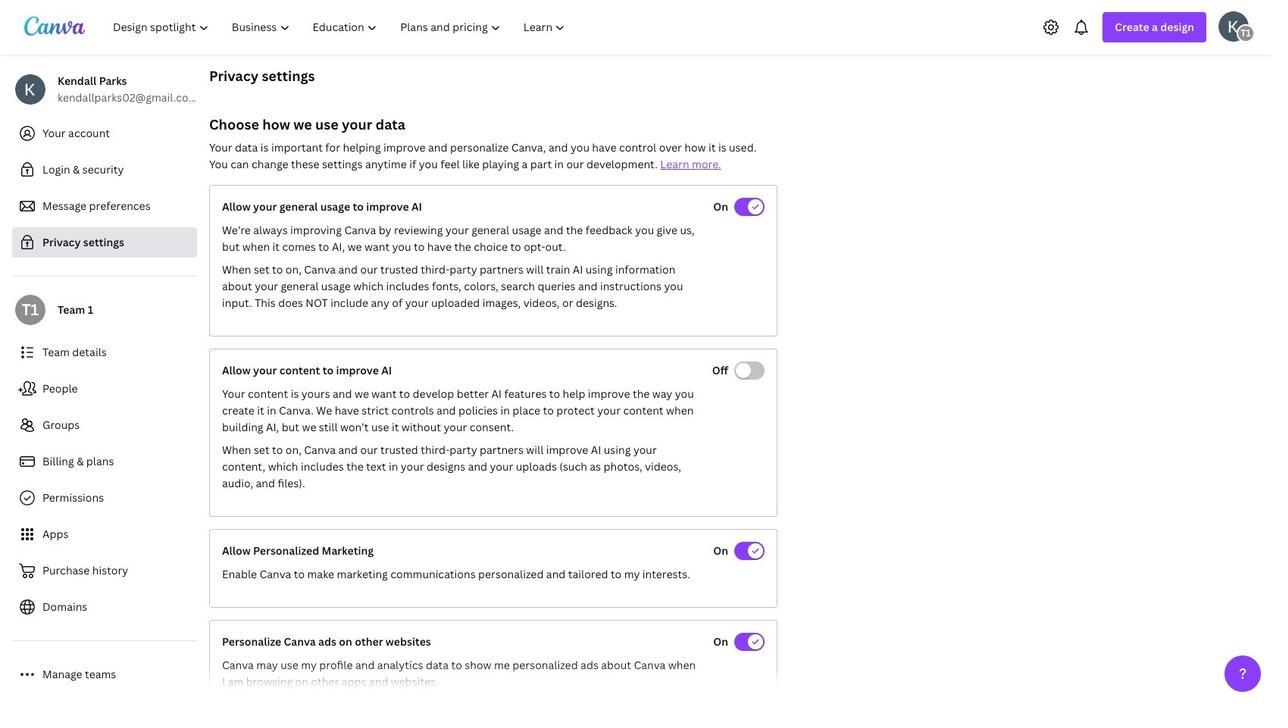 Task type: locate. For each thing, give the bounding box(es) containing it.
team 1 image
[[1237, 24, 1255, 42], [15, 295, 45, 325]]

0 horizontal spatial team 1 image
[[15, 295, 45, 325]]

0 vertical spatial team 1 element
[[1237, 24, 1255, 42]]

kendall parks image
[[1219, 11, 1249, 41]]

team 1 image for the rightmost team 1 element
[[1237, 24, 1255, 42]]

1 vertical spatial team 1 image
[[15, 295, 45, 325]]

0 vertical spatial team 1 image
[[1237, 24, 1255, 42]]

1 horizontal spatial team 1 image
[[1237, 24, 1255, 42]]

0 horizontal spatial team 1 element
[[15, 295, 45, 325]]

team 1 image for bottommost team 1 element
[[15, 295, 45, 325]]

team 1 element
[[1237, 24, 1255, 42], [15, 295, 45, 325]]



Task type: vqa. For each thing, say whether or not it's contained in the screenshot.
the topmost Team 1 icon
yes



Task type: describe. For each thing, give the bounding box(es) containing it.
1 vertical spatial team 1 element
[[15, 295, 45, 325]]

top level navigation element
[[103, 12, 579, 42]]

1 horizontal spatial team 1 element
[[1237, 24, 1255, 42]]



